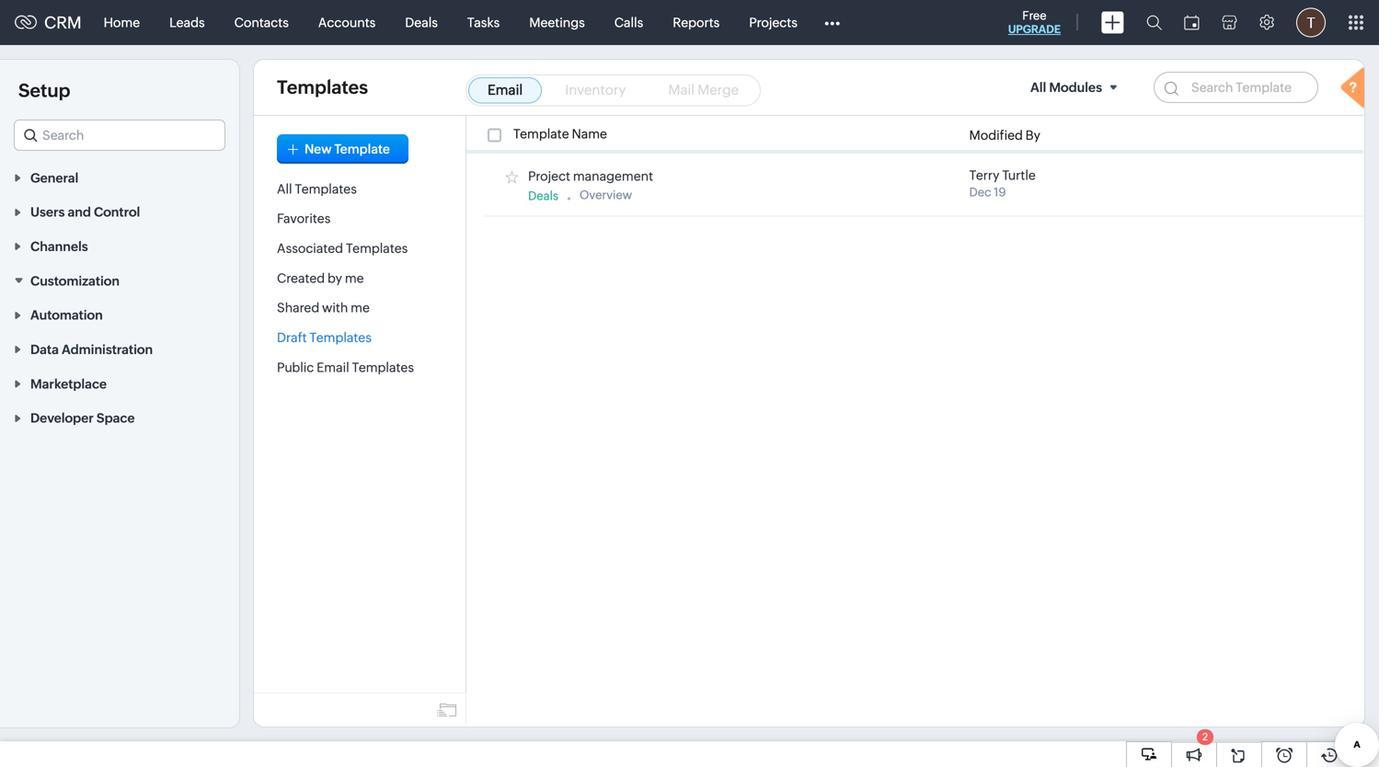 Task type: describe. For each thing, give the bounding box(es) containing it.
me for created by me
[[345, 271, 364, 286]]

leads link
[[155, 0, 220, 45]]

draft
[[277, 330, 307, 345]]

Search text field
[[15, 121, 225, 150]]

calls
[[614, 15, 643, 30]]

me for shared with me
[[351, 301, 370, 315]]

calendar image
[[1184, 15, 1200, 30]]

marketplace
[[30, 377, 107, 391]]

template name
[[513, 126, 607, 141]]

reports link
[[658, 0, 734, 45]]

projects link
[[734, 0, 812, 45]]

email link
[[468, 77, 542, 104]]

draft templates
[[277, 330, 372, 345]]

1 horizontal spatial deals
[[528, 189, 559, 203]]

public email templates link
[[277, 360, 414, 375]]

deals link
[[390, 0, 453, 45]]

shared with me
[[277, 301, 370, 315]]

all templates link
[[277, 182, 357, 196]]

reports
[[673, 15, 720, 30]]

users
[[30, 205, 65, 220]]

profile image
[[1296, 8, 1326, 37]]

public email templates
[[277, 360, 414, 375]]

favorites
[[277, 211, 331, 226]]

All Modules field
[[1023, 72, 1131, 103]]

free
[[1022, 9, 1047, 23]]

new template
[[305, 142, 390, 156]]

users and control
[[30, 205, 140, 220]]

create menu element
[[1090, 0, 1135, 45]]

developer space
[[30, 411, 135, 426]]

general button
[[0, 160, 239, 194]]

created by me link
[[277, 271, 364, 286]]

channels button
[[0, 229, 239, 263]]

all for all modules
[[1031, 80, 1046, 95]]

marketplace button
[[0, 366, 239, 401]]

calls link
[[600, 0, 658, 45]]

data administration button
[[0, 332, 239, 366]]

email inside "link"
[[488, 82, 523, 98]]

accounts
[[318, 15, 376, 30]]

draft templates link
[[277, 330, 372, 345]]

project management link
[[528, 169, 653, 184]]

meetings
[[529, 15, 585, 30]]

projects
[[749, 15, 798, 30]]

created
[[277, 271, 325, 286]]

contacts link
[[220, 0, 303, 45]]

dec
[[969, 185, 991, 199]]

tasks
[[467, 15, 500, 30]]

profile element
[[1285, 0, 1337, 45]]

contacts
[[234, 15, 289, 30]]

upgrade
[[1008, 23, 1061, 35]]

channels
[[30, 239, 88, 254]]

Search Template text field
[[1154, 72, 1319, 103]]

project management
[[528, 169, 653, 184]]

setup
[[18, 80, 70, 101]]



Task type: vqa. For each thing, say whether or not it's contained in the screenshot.
not to the bottom
no



Task type: locate. For each thing, give the bounding box(es) containing it.
users and control button
[[0, 194, 239, 229]]

0 vertical spatial template
[[513, 126, 569, 141]]

customization button
[[0, 263, 239, 298]]

all templates
[[277, 182, 357, 196]]

1 vertical spatial all
[[277, 182, 292, 196]]

name
[[572, 126, 607, 141]]

by
[[1026, 128, 1041, 143]]

home link
[[89, 0, 155, 45]]

accounts link
[[303, 0, 390, 45]]

1 vertical spatial deals
[[528, 189, 559, 203]]

by
[[328, 271, 342, 286]]

developer space button
[[0, 401, 239, 435]]

2
[[1203, 731, 1208, 743]]

0 horizontal spatial all
[[277, 182, 292, 196]]

0 vertical spatial deals
[[405, 15, 438, 30]]

1 vertical spatial template
[[334, 142, 390, 156]]

control
[[94, 205, 140, 220]]

all inside field
[[1031, 80, 1046, 95]]

terry
[[969, 168, 1000, 182]]

terry turtle link
[[969, 168, 1036, 182]]

turtle
[[1002, 168, 1036, 182]]

customization
[[30, 274, 120, 288]]

data administration
[[30, 342, 153, 357]]

public
[[277, 360, 314, 375]]

email
[[488, 82, 523, 98], [317, 360, 349, 375]]

associated templates
[[277, 241, 408, 256]]

0 vertical spatial me
[[345, 271, 364, 286]]

deals inside "link"
[[405, 15, 438, 30]]

0 horizontal spatial deals
[[405, 15, 438, 30]]

all modules
[[1031, 80, 1102, 95]]

0 horizontal spatial email
[[317, 360, 349, 375]]

1 vertical spatial me
[[351, 301, 370, 315]]

automation
[[30, 308, 103, 323]]

leads
[[169, 15, 205, 30]]

me right with
[[351, 301, 370, 315]]

search image
[[1146, 15, 1162, 30]]

templates for draft templates
[[310, 330, 372, 345]]

1 horizontal spatial template
[[513, 126, 569, 141]]

template
[[513, 126, 569, 141], [334, 142, 390, 156]]

templates up favorites link on the left top
[[295, 182, 357, 196]]

templates down the draft templates
[[352, 360, 414, 375]]

administration
[[62, 342, 153, 357]]

Other Modules field
[[812, 8, 852, 37]]

search element
[[1135, 0, 1173, 45]]

deals down project
[[528, 189, 559, 203]]

space
[[96, 411, 135, 426]]

template right new at the left
[[334, 142, 390, 156]]

automation button
[[0, 298, 239, 332]]

crm link
[[15, 13, 82, 32]]

0 horizontal spatial template
[[334, 142, 390, 156]]

templates up new at the left
[[277, 77, 368, 98]]

developer
[[30, 411, 94, 426]]

data
[[30, 342, 59, 357]]

me
[[345, 271, 364, 286], [351, 301, 370, 315]]

1 horizontal spatial all
[[1031, 80, 1046, 95]]

modified by
[[969, 128, 1041, 143]]

crm
[[44, 13, 82, 32]]

shared with me link
[[277, 301, 370, 315]]

templates for all templates
[[295, 182, 357, 196]]

created by me
[[277, 271, 364, 286]]

0 vertical spatial email
[[488, 82, 523, 98]]

templates
[[277, 77, 368, 98], [295, 182, 357, 196], [346, 241, 408, 256], [310, 330, 372, 345], [352, 360, 414, 375]]

project
[[528, 169, 570, 184]]

management
[[573, 169, 653, 184]]

home
[[104, 15, 140, 30]]

new
[[305, 142, 332, 156]]

meetings link
[[515, 0, 600, 45]]

all up favorites link on the left top
[[277, 182, 292, 196]]

free upgrade
[[1008, 9, 1061, 35]]

general
[[30, 171, 78, 185]]

new template button
[[277, 134, 408, 164]]

1 vertical spatial email
[[317, 360, 349, 375]]

modules
[[1049, 80, 1102, 95]]

templates up created by me
[[346, 241, 408, 256]]

all left modules
[[1031, 80, 1046, 95]]

all for all templates
[[277, 182, 292, 196]]

template up project
[[513, 126, 569, 141]]

associated templates link
[[277, 241, 408, 256]]

deals left tasks link
[[405, 15, 438, 30]]

favorites link
[[277, 211, 331, 226]]

deals
[[405, 15, 438, 30], [528, 189, 559, 203]]

and
[[68, 205, 91, 220]]

terry turtle dec 19
[[969, 168, 1036, 199]]

template inside button
[[334, 142, 390, 156]]

modified
[[969, 128, 1023, 143]]

overview
[[580, 188, 632, 202]]

shared
[[277, 301, 319, 315]]

with
[[322, 301, 348, 315]]

templates for associated templates
[[346, 241, 408, 256]]

19
[[994, 185, 1006, 199]]

0 vertical spatial all
[[1031, 80, 1046, 95]]

email down the draft templates
[[317, 360, 349, 375]]

None field
[[14, 120, 225, 151]]

create menu image
[[1101, 12, 1124, 34]]

tasks link
[[453, 0, 515, 45]]

me right by
[[345, 271, 364, 286]]

templates up public email templates "link"
[[310, 330, 372, 345]]

associated
[[277, 241, 343, 256]]

email up template name
[[488, 82, 523, 98]]

all
[[1031, 80, 1046, 95], [277, 182, 292, 196]]

1 horizontal spatial email
[[488, 82, 523, 98]]



